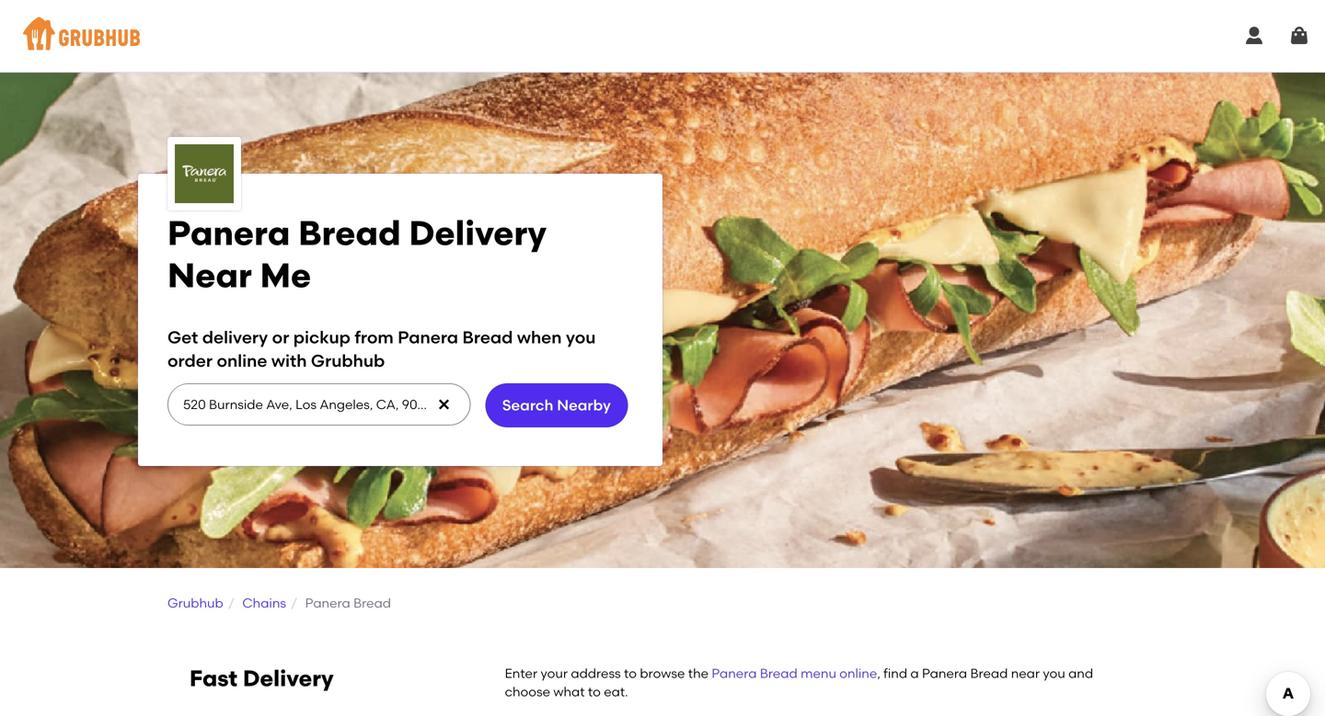 Task type: locate. For each thing, give the bounding box(es) containing it.
1 vertical spatial delivery
[[243, 666, 334, 692]]

you inside the , find a panera bread near you and choose what to eat.
[[1043, 666, 1066, 682]]

search
[[502, 397, 554, 415]]

online down delivery
[[217, 351, 267, 371]]

0 horizontal spatial you
[[566, 328, 596, 348]]

1 horizontal spatial grubhub
[[311, 351, 385, 371]]

what
[[553, 685, 585, 701]]

grubhub link
[[168, 596, 223, 612]]

1 vertical spatial you
[[1043, 666, 1066, 682]]

1 vertical spatial grubhub
[[168, 596, 223, 612]]

grubhub
[[311, 351, 385, 371], [168, 596, 223, 612]]

chains link
[[242, 596, 286, 612]]

bread inside "panera bread delivery near me"
[[298, 213, 401, 254]]

with
[[271, 351, 307, 371]]

panera up near
[[168, 213, 290, 254]]

main navigation navigation
[[0, 0, 1325, 72]]

near
[[1011, 666, 1040, 682]]

grubhub left chains link
[[168, 596, 223, 612]]

bread
[[298, 213, 401, 254], [462, 328, 513, 348], [354, 596, 391, 612], [760, 666, 798, 682], [971, 666, 1008, 682]]

your
[[541, 666, 568, 682]]

panera bread logo image
[[175, 144, 234, 203]]

panera bread delivery near me
[[168, 213, 547, 296]]

find
[[884, 666, 908, 682]]

nearby
[[557, 397, 611, 415]]

0 horizontal spatial to
[[588, 685, 601, 701]]

0 vertical spatial delivery
[[409, 213, 547, 254]]

to up the eat.
[[624, 666, 637, 682]]

bread inside the , find a panera bread near you and choose what to eat.
[[971, 666, 1008, 682]]

panera inside "panera bread delivery near me"
[[168, 213, 290, 254]]

1 horizontal spatial online
[[840, 666, 877, 682]]

grubhub down pickup
[[311, 351, 385, 371]]

search nearby button
[[485, 384, 628, 428]]

online
[[217, 351, 267, 371], [840, 666, 877, 682]]

delivery
[[409, 213, 547, 254], [243, 666, 334, 692]]

you inside get delivery or pickup from panera bread when you order online with grubhub
[[566, 328, 596, 348]]

1 horizontal spatial you
[[1043, 666, 1066, 682]]

0 vertical spatial you
[[566, 328, 596, 348]]

panera
[[168, 213, 290, 254], [398, 328, 458, 348], [305, 596, 350, 612], [712, 666, 757, 682], [922, 666, 967, 682]]

grubhub inside get delivery or pickup from panera bread when you order online with grubhub
[[311, 351, 385, 371]]

to down address
[[588, 685, 601, 701]]

0 vertical spatial online
[[217, 351, 267, 371]]

1 vertical spatial to
[[588, 685, 601, 701]]

address
[[571, 666, 621, 682]]

you
[[566, 328, 596, 348], [1043, 666, 1066, 682]]

0 horizontal spatial online
[[217, 351, 267, 371]]

1 horizontal spatial to
[[624, 666, 637, 682]]

0 vertical spatial grubhub
[[311, 351, 385, 371]]

to
[[624, 666, 637, 682], [588, 685, 601, 701]]

1 horizontal spatial delivery
[[409, 213, 547, 254]]

get delivery or pickup from panera bread when you order online with grubhub
[[168, 328, 596, 371]]

you right when
[[566, 328, 596, 348]]

2 horizontal spatial svg image
[[1289, 25, 1311, 47]]

panera right "from"
[[398, 328, 458, 348]]

you left and
[[1043, 666, 1066, 682]]

panera right a
[[922, 666, 967, 682]]

bread inside get delivery or pickup from panera bread when you order online with grubhub
[[462, 328, 513, 348]]

order
[[168, 351, 213, 371]]

me
[[260, 255, 311, 296]]

near
[[168, 255, 252, 296]]

svg image
[[1243, 25, 1266, 47], [1289, 25, 1311, 47], [437, 398, 451, 412]]

1 horizontal spatial svg image
[[1243, 25, 1266, 47]]

online inside get delivery or pickup from panera bread when you order online with grubhub
[[217, 351, 267, 371]]

,
[[877, 666, 881, 682]]

online left find
[[840, 666, 877, 682]]

panera inside get delivery or pickup from panera bread when you order online with grubhub
[[398, 328, 458, 348]]



Task type: describe. For each thing, give the bounding box(es) containing it.
panera right 'chains'
[[305, 596, 350, 612]]

fast delivery
[[190, 666, 334, 692]]

delivery
[[202, 328, 268, 348]]

get
[[168, 328, 198, 348]]

0 vertical spatial to
[[624, 666, 637, 682]]

choose
[[505, 685, 550, 701]]

delivery inside "panera bread delivery near me"
[[409, 213, 547, 254]]

panera inside the , find a panera bread near you and choose what to eat.
[[922, 666, 967, 682]]

chains
[[242, 596, 286, 612]]

enter your address to browse the panera bread menu online
[[505, 666, 877, 682]]

0 horizontal spatial grubhub
[[168, 596, 223, 612]]

browse
[[640, 666, 685, 682]]

panera bread menu online link
[[712, 666, 877, 682]]

and
[[1069, 666, 1093, 682]]

0 horizontal spatial svg image
[[437, 398, 451, 412]]

the
[[688, 666, 709, 682]]

panera bread
[[305, 596, 391, 612]]

search nearby
[[502, 397, 611, 415]]

Search Address search field
[[168, 385, 469, 425]]

menu
[[801, 666, 837, 682]]

, find a panera bread near you and choose what to eat.
[[505, 666, 1093, 701]]

fast
[[190, 666, 238, 692]]

or
[[272, 328, 289, 348]]

panera right the
[[712, 666, 757, 682]]

pickup
[[293, 328, 351, 348]]

from
[[355, 328, 394, 348]]

when
[[517, 328, 562, 348]]

enter
[[505, 666, 538, 682]]

to inside the , find a panera bread near you and choose what to eat.
[[588, 685, 601, 701]]

eat.
[[604, 685, 628, 701]]

1 vertical spatial online
[[840, 666, 877, 682]]

a
[[911, 666, 919, 682]]

0 horizontal spatial delivery
[[243, 666, 334, 692]]



Task type: vqa. For each thing, say whether or not it's contained in the screenshot.
the top Grubhub
yes



